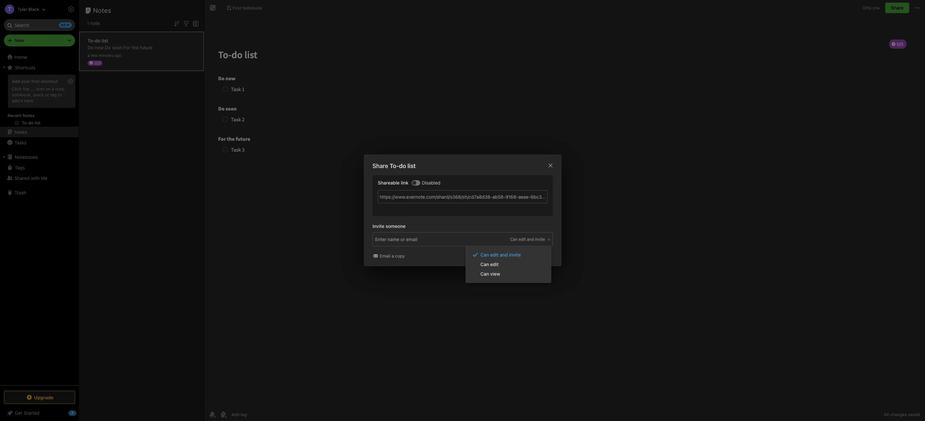 Task type: vqa. For each thing, say whether or not it's contained in the screenshot.
Start Writing… Text Box
no



Task type: describe. For each thing, give the bounding box(es) containing it.
first
[[233, 5, 242, 10]]

all
[[885, 412, 890, 418]]

you
[[873, 5, 881, 10]]

and inside select permission field
[[527, 237, 534, 242]]

expand notebooks image
[[2, 154, 7, 160]]

first notebook button
[[225, 3, 265, 13]]

the inside group
[[23, 86, 29, 92]]

me
[[41, 175, 48, 181]]

ago
[[115, 53, 121, 58]]

notebooks link
[[0, 152, 79, 162]]

home link
[[0, 52, 79, 62]]

add your first shortcut
[[12, 79, 58, 84]]

invite inside can edit and invite link
[[509, 252, 521, 258]]

dropdown list menu
[[466, 250, 551, 279]]

only you
[[863, 5, 881, 10]]

shared
[[14, 175, 30, 181]]

1 vertical spatial do
[[399, 163, 406, 170]]

can edit and invite link
[[466, 250, 551, 260]]

minutes
[[99, 53, 113, 58]]

can up can edit
[[481, 252, 489, 258]]

Note Editor text field
[[205, 32, 926, 408]]

recent
[[8, 113, 22, 118]]

can edit
[[481, 262, 499, 267]]

trash
[[14, 190, 26, 195]]

tree containing home
[[0, 52, 79, 385]]

edit for can edit link
[[490, 262, 499, 267]]

1 horizontal spatial the
[[132, 45, 139, 50]]

recent notes
[[8, 113, 34, 118]]

icon
[[36, 86, 44, 92]]

invite inside select permission field
[[535, 237, 545, 242]]

shortcuts
[[15, 65, 36, 70]]

a inside "button"
[[392, 254, 394, 259]]

email a copy
[[380, 254, 405, 259]]

email
[[380, 254, 391, 259]]

your
[[21, 79, 30, 84]]

it
[[21, 98, 23, 103]]

can view link
[[466, 269, 551, 279]]

can edit link
[[466, 260, 551, 269]]

a few minutes ago
[[88, 53, 121, 58]]

share for share to-do list
[[373, 163, 388, 170]]

add tag image
[[220, 411, 228, 419]]

1
[[87, 20, 89, 26]]

shortcut
[[41, 79, 58, 84]]

1 vertical spatial list
[[408, 163, 416, 170]]

click the ...
[[12, 86, 35, 92]]

note,
[[55, 86, 65, 92]]

0 horizontal spatial do
[[95, 38, 101, 43]]

1 horizontal spatial to-
[[390, 163, 399, 170]]

Add tag field
[[375, 236, 454, 243]]

to
[[58, 92, 62, 97]]

group containing add your first shortcut
[[0, 73, 79, 129]]

Select permission field
[[498, 237, 551, 243]]

saved
[[909, 412, 920, 418]]

0/3
[[95, 60, 101, 65]]

1 do from the left
[[88, 45, 94, 50]]

link
[[401, 180, 409, 186]]

all changes saved
[[885, 412, 920, 418]]

on
[[46, 86, 51, 92]]

1 note
[[87, 20, 100, 26]]

upgrade button
[[4, 391, 75, 404]]

home
[[14, 54, 27, 60]]

and inside dropdown list menu
[[500, 252, 508, 258]]

to-do list
[[88, 38, 108, 43]]

future
[[140, 45, 153, 50]]

notes link
[[0, 127, 79, 137]]

here.
[[24, 98, 34, 103]]

copy
[[395, 254, 405, 259]]

add a reminder image
[[208, 411, 216, 419]]

first
[[31, 79, 40, 84]]

shared link switcher image
[[413, 181, 416, 185]]

shortcuts button
[[0, 62, 79, 73]]

do now do soon for the future
[[88, 45, 153, 50]]



Task type: locate. For each thing, give the bounding box(es) containing it.
0 horizontal spatial a
[[52, 86, 54, 92]]

do left now
[[88, 45, 94, 50]]

1 horizontal spatial share
[[891, 5, 904, 11]]

0 horizontal spatial share
[[373, 163, 388, 170]]

notes
[[93, 7, 111, 14], [23, 113, 34, 118], [14, 129, 27, 135]]

share button
[[886, 3, 910, 13]]

upgrade
[[34, 395, 54, 401]]

0 vertical spatial a
[[88, 53, 90, 58]]

can inside select permission field
[[511, 237, 518, 242]]

a right the on
[[52, 86, 54, 92]]

do up now
[[95, 38, 101, 43]]

notebooks
[[15, 154, 38, 160]]

1 vertical spatial a
[[52, 86, 54, 92]]

a left copy
[[392, 254, 394, 259]]

to- up now
[[88, 38, 95, 43]]

can edit and invite up can edit link
[[481, 252, 521, 258]]

add
[[12, 98, 19, 103]]

and
[[527, 237, 534, 242], [500, 252, 508, 258]]

...
[[30, 86, 35, 92]]

1 horizontal spatial list
[[408, 163, 416, 170]]

invite
[[535, 237, 545, 242], [509, 252, 521, 258]]

notes up note
[[93, 7, 111, 14]]

edit up can edit
[[490, 252, 499, 258]]

2 horizontal spatial a
[[392, 254, 394, 259]]

edit inside select permission field
[[519, 237, 526, 242]]

invite
[[373, 224, 385, 229]]

few
[[91, 53, 98, 58]]

1 vertical spatial edit
[[490, 252, 499, 258]]

list
[[102, 38, 108, 43], [408, 163, 416, 170]]

0 vertical spatial can edit and invite
[[511, 237, 545, 242]]

0 horizontal spatial do
[[88, 45, 94, 50]]

shared with me link
[[0, 173, 79, 183]]

email a copy button
[[373, 253, 406, 260]]

do
[[88, 45, 94, 50], [105, 45, 111, 50]]

tasks
[[14, 140, 26, 145]]

new
[[14, 38, 24, 43]]

stack
[[33, 92, 44, 97]]

2 vertical spatial notes
[[14, 129, 27, 135]]

0 vertical spatial do
[[95, 38, 101, 43]]

invite someone
[[373, 224, 406, 229]]

to-
[[88, 38, 95, 43], [390, 163, 399, 170]]

edit up view
[[490, 262, 499, 267]]

1 vertical spatial the
[[23, 86, 29, 92]]

1 vertical spatial to-
[[390, 163, 399, 170]]

a
[[88, 53, 90, 58], [52, 86, 54, 92], [392, 254, 394, 259]]

tags button
[[0, 162, 79, 173]]

the left ...
[[23, 86, 29, 92]]

0 vertical spatial share
[[891, 5, 904, 11]]

0 horizontal spatial to-
[[88, 38, 95, 43]]

do up link
[[399, 163, 406, 170]]

for
[[124, 45, 131, 50]]

do up the minutes
[[105, 45, 111, 50]]

notes inside group
[[23, 113, 34, 118]]

0 vertical spatial the
[[132, 45, 139, 50]]

to- up shareable link
[[390, 163, 399, 170]]

share
[[891, 5, 904, 11], [373, 163, 388, 170]]

0 vertical spatial invite
[[535, 237, 545, 242]]

1 vertical spatial invite
[[509, 252, 521, 258]]

share to-do list
[[373, 163, 416, 170]]

edit
[[519, 237, 526, 242], [490, 252, 499, 258], [490, 262, 499, 267]]

shareable link
[[378, 180, 409, 186]]

notes right recent
[[23, 113, 34, 118]]

a inside "icon on a note, notebook, stack or tag to add it here."
[[52, 86, 54, 92]]

can edit and invite inside select permission field
[[511, 237, 545, 242]]

a left few
[[88, 53, 90, 58]]

the right for at the top
[[132, 45, 139, 50]]

tag
[[50, 92, 57, 97]]

disabled
[[422, 180, 441, 186]]

new button
[[4, 35, 75, 46]]

0 vertical spatial edit
[[519, 237, 526, 242]]

1 vertical spatial notes
[[23, 113, 34, 118]]

can
[[511, 237, 518, 242], [481, 252, 489, 258], [481, 262, 489, 267], [481, 271, 489, 277]]

can up "can view" on the bottom right of page
[[481, 262, 489, 267]]

can edit and invite
[[511, 237, 545, 242], [481, 252, 521, 258]]

settings image
[[67, 5, 75, 13]]

1 horizontal spatial invite
[[535, 237, 545, 242]]

2 vertical spatial edit
[[490, 262, 499, 267]]

click
[[12, 86, 22, 92]]

notebook,
[[12, 92, 32, 97]]

first notebook
[[233, 5, 262, 10]]

list up now
[[102, 38, 108, 43]]

note
[[90, 20, 100, 26]]

edit for select permission field
[[519, 237, 526, 242]]

soon
[[112, 45, 122, 50]]

can for 'can view' link on the bottom right of the page
[[481, 271, 489, 277]]

and up can edit and invite link at the bottom
[[527, 237, 534, 242]]

1 vertical spatial share
[[373, 163, 388, 170]]

Search text field
[[9, 19, 70, 31]]

group
[[0, 73, 79, 129]]

share for share
[[891, 5, 904, 11]]

tags
[[15, 165, 25, 170]]

the
[[132, 45, 139, 50], [23, 86, 29, 92]]

with
[[31, 175, 40, 181]]

0 vertical spatial list
[[102, 38, 108, 43]]

changes
[[891, 412, 908, 418]]

do
[[95, 38, 101, 43], [399, 163, 406, 170]]

notebook
[[243, 5, 262, 10]]

share inside button
[[891, 5, 904, 11]]

2 do from the left
[[105, 45, 111, 50]]

2 vertical spatial a
[[392, 254, 394, 259]]

tasks button
[[0, 137, 79, 148]]

1 horizontal spatial do
[[105, 45, 111, 50]]

list up shared link switcher icon at the left top of page
[[408, 163, 416, 170]]

shareable
[[378, 180, 400, 186]]

1 horizontal spatial do
[[399, 163, 406, 170]]

trash link
[[0, 187, 79, 198]]

1 horizontal spatial and
[[527, 237, 534, 242]]

add
[[12, 79, 20, 84]]

0 horizontal spatial and
[[500, 252, 508, 258]]

notes up tasks
[[14, 129, 27, 135]]

can view
[[481, 271, 500, 277]]

someone
[[386, 224, 406, 229]]

can for select permission field
[[511, 237, 518, 242]]

Shared URL text field
[[378, 190, 548, 204]]

only
[[863, 5, 872, 10]]

share right the you
[[891, 5, 904, 11]]

can up can edit and invite link at the bottom
[[511, 237, 518, 242]]

can edit and invite inside dropdown list menu
[[481, 252, 521, 258]]

close image
[[547, 162, 555, 170]]

now
[[95, 45, 104, 50]]

share up shareable
[[373, 163, 388, 170]]

expand note image
[[209, 4, 217, 12]]

can edit and invite up can edit and invite link at the bottom
[[511, 237, 545, 242]]

shared with me
[[14, 175, 48, 181]]

0 vertical spatial to-
[[88, 38, 95, 43]]

1 horizontal spatial a
[[88, 53, 90, 58]]

1 vertical spatial and
[[500, 252, 508, 258]]

0 vertical spatial notes
[[93, 7, 111, 14]]

view
[[490, 271, 500, 277]]

edit up can edit and invite link at the bottom
[[519, 237, 526, 242]]

or
[[45, 92, 49, 97]]

tree
[[0, 52, 79, 385]]

0 vertical spatial and
[[527, 237, 534, 242]]

0 horizontal spatial invite
[[509, 252, 521, 258]]

1 vertical spatial can edit and invite
[[481, 252, 521, 258]]

can left view
[[481, 271, 489, 277]]

note window element
[[205, 0, 926, 422]]

and up can edit link
[[500, 252, 508, 258]]

None search field
[[9, 19, 70, 31]]

can for can edit link
[[481, 262, 489, 267]]

0 horizontal spatial list
[[102, 38, 108, 43]]

0 horizontal spatial the
[[23, 86, 29, 92]]

icon on a note, notebook, stack or tag to add it here.
[[12, 86, 65, 103]]



